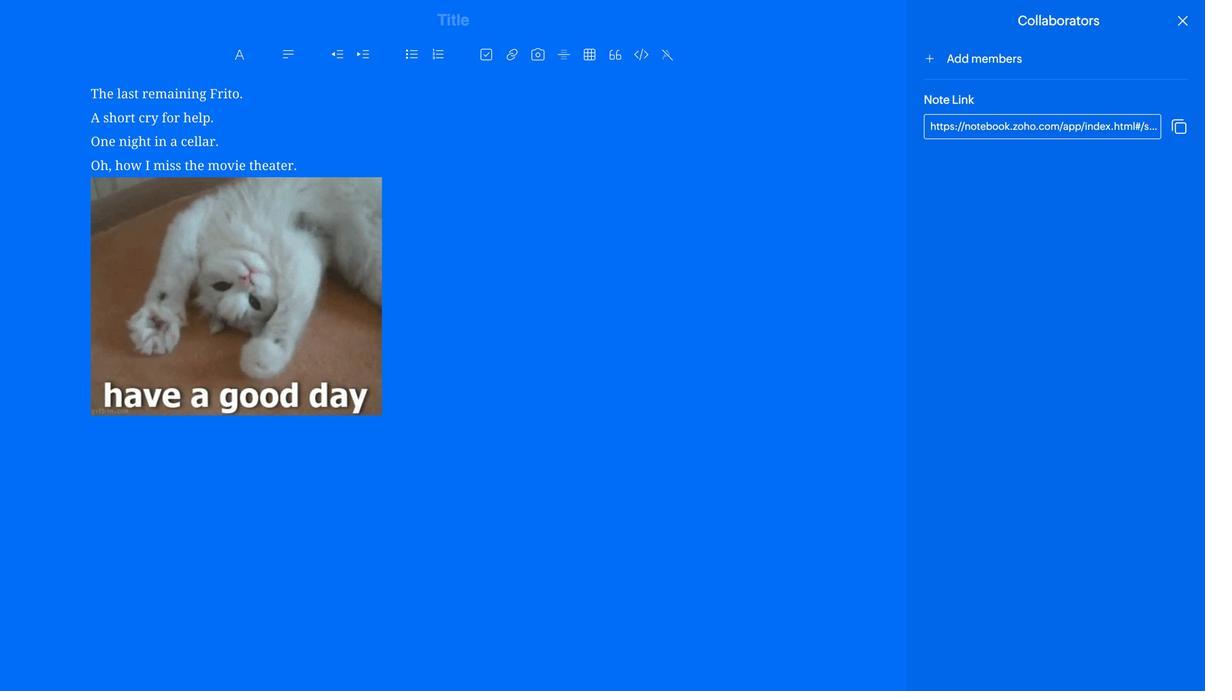 Task type: describe. For each thing, give the bounding box(es) containing it.
notes
[[591, 47, 638, 67]]

s image
[[1175, 12, 1192, 29]]

save
[[245, 162, 266, 175]]

2 color image from the left
[[617, 7, 637, 27]]

add members
[[947, 52, 1023, 65]]

new image
[[40, 9, 57, 26]]

on
[[269, 162, 280, 175]]

oh,
[[50, 162, 67, 175]]

a
[[50, 124, 58, 137]]

8 xs image from the left
[[660, 47, 675, 62]]

night inside "the last remaining frito. a short cry for help. one night in a cellar. oh, how i miss the movie theater."
[[72, 143, 96, 156]]

cellar.
[[118, 143, 146, 156]]

2 xs image from the left
[[431, 47, 445, 62]]

1 color image from the left
[[520, 7, 540, 27]]

for
[[104, 124, 118, 137]]

how
[[70, 162, 90, 175]]

the
[[50, 105, 69, 118]]

i inside "the last remaining frito. a short cry for help. one night in a cellar. oh, how i miss the movie theater."
[[93, 162, 96, 175]]

add
[[947, 52, 969, 65]]

search image
[[151, 6, 174, 29]]

6 xs image from the left
[[583, 47, 597, 62]]

frito.
[[145, 105, 173, 118]]

1 xs image from the left
[[281, 47, 296, 62]]

link
[[953, 93, 975, 106]]

over
[[314, 143, 334, 156]]

them
[[270, 143, 293, 156]]

i left them out over night to save on heating.
[[245, 143, 372, 175]]

members
[[972, 52, 1023, 65]]

out
[[296, 143, 311, 156]]

2 xs image from the left
[[330, 47, 344, 62]]

xxs image
[[910, 11, 922, 23]]

help.
[[120, 124, 143, 137]]

miss
[[99, 162, 120, 175]]

night inside i left them out over night to save on heating.
[[337, 143, 361, 156]]

reminders image
[[220, 6, 243, 29]]



Task type: locate. For each thing, give the bounding box(es) containing it.
1 vertical spatial i
[[93, 162, 96, 175]]

cry
[[87, 124, 101, 137]]

1 night from the left
[[72, 143, 96, 156]]

night
[[72, 143, 96, 156], [337, 143, 361, 156]]

5 xs image from the left
[[557, 47, 571, 62]]

last
[[72, 105, 89, 118]]

all notes
[[567, 47, 638, 67]]

note
[[924, 93, 950, 106]]

i right how
[[93, 162, 96, 175]]

all
[[567, 47, 588, 67]]

4 xs image from the left
[[505, 47, 520, 62]]

s image
[[1140, 49, 1157, 66], [1174, 49, 1191, 66]]

movie
[[140, 162, 169, 175]]

note link
[[924, 93, 975, 106]]

1 horizontal spatial s image
[[1174, 49, 1191, 66]]

one
[[50, 143, 69, 156]]

xs image
[[233, 47, 247, 62], [330, 47, 344, 62], [356, 47, 370, 62], [405, 47, 419, 62], [557, 47, 571, 62], [609, 47, 623, 62], [634, 47, 649, 62], [660, 47, 675, 62]]

the last remaining frito. a short cry for help. one night in a cellar. oh, how i miss the movie theater.
[[50, 105, 173, 194]]

0 vertical spatial i
[[245, 143, 249, 156]]

the
[[123, 162, 137, 175]]

night left in at left
[[72, 143, 96, 156]]

color image
[[520, 7, 540, 27], [617, 7, 637, 27], [666, 7, 686, 27]]

1 horizontal spatial night
[[337, 143, 361, 156]]

night left to
[[337, 143, 361, 156]]

color image
[[568, 7, 588, 27]]

short
[[61, 124, 84, 137]]

i inside i left them out over night to save on heating.
[[245, 143, 249, 156]]

0 horizontal spatial night
[[72, 143, 96, 156]]

7 xs image from the left
[[634, 47, 649, 62]]

0 horizontal spatial color image
[[520, 7, 540, 27]]

0 horizontal spatial i
[[93, 162, 96, 175]]

3 xs image from the left
[[356, 47, 370, 62]]

3 xs image from the left
[[479, 47, 494, 62]]

6 xs image from the left
[[609, 47, 623, 62]]

xs image
[[281, 47, 296, 62], [431, 47, 445, 62], [479, 47, 494, 62], [505, 47, 520, 62], [531, 47, 545, 62], [583, 47, 597, 62]]

0 horizontal spatial s image
[[1140, 49, 1157, 66]]

theater.
[[50, 181, 84, 194]]

2 s image from the left
[[1174, 49, 1191, 66]]

1 horizontal spatial color image
[[617, 7, 637, 27]]

2 night from the left
[[337, 143, 361, 156]]

collaborators
[[1018, 13, 1100, 28]]

i left left
[[245, 143, 249, 156]]

3 color image from the left
[[666, 7, 686, 27]]

remaining
[[92, 105, 143, 118]]

heating.
[[283, 162, 320, 175]]

a
[[111, 143, 116, 156]]

1 xs image from the left
[[233, 47, 247, 62]]

left
[[252, 143, 267, 156]]

in
[[99, 143, 108, 156]]

i
[[245, 143, 249, 156], [93, 162, 96, 175]]

4 xs image from the left
[[405, 47, 419, 62]]

2 horizontal spatial color image
[[666, 7, 686, 27]]

tags image
[[185, 6, 208, 29]]

1 horizontal spatial i
[[245, 143, 249, 156]]

to
[[363, 143, 372, 156]]

1 s image from the left
[[1140, 49, 1157, 66]]

5 xs image from the left
[[531, 47, 545, 62]]



Task type: vqa. For each thing, say whether or not it's contained in the screenshot.
cry
yes



